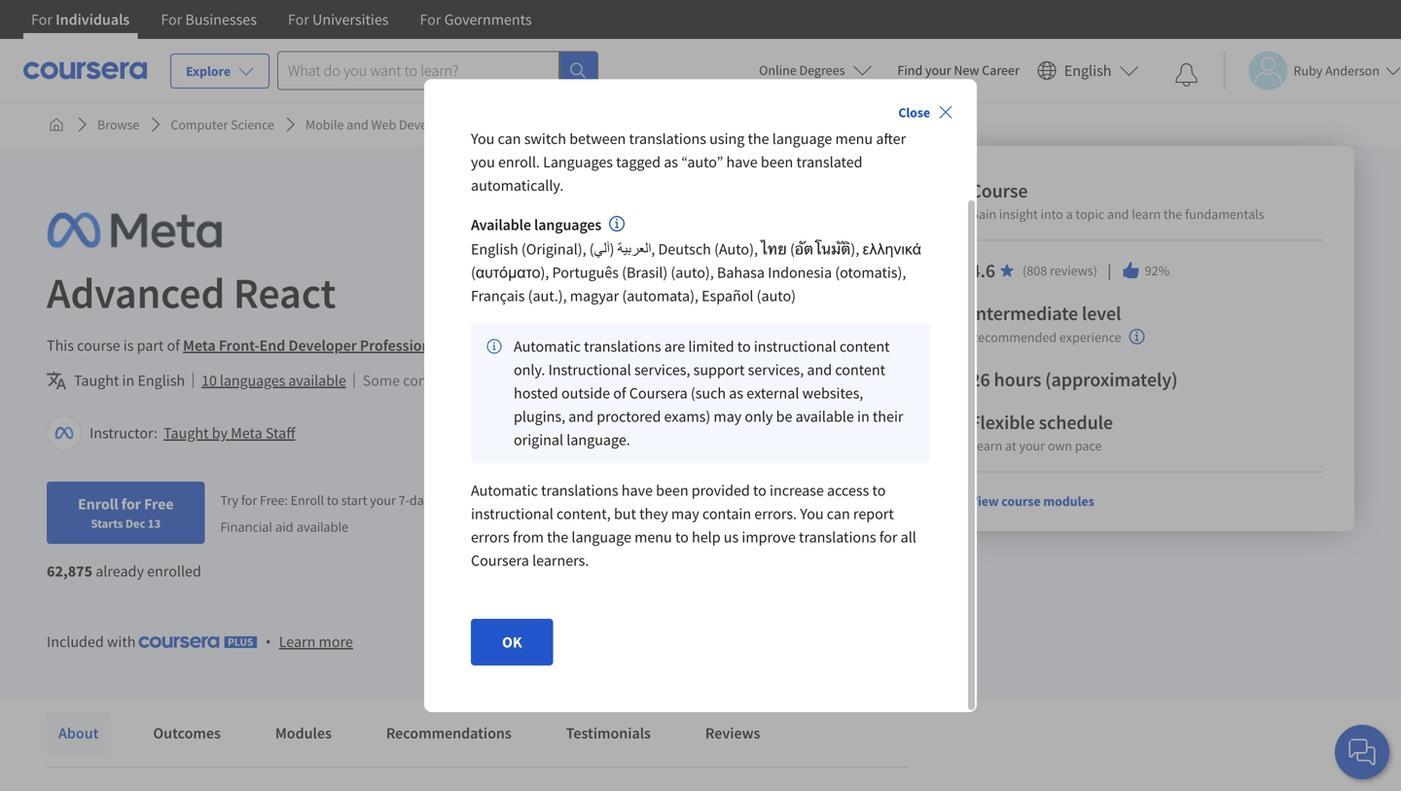Task type: describe. For each thing, give the bounding box(es) containing it.
information about difficulty level pre-requisites. image
[[1129, 329, 1145, 344]]

coursera inside automatic translations have been provided to increase access to instructional content, but they may contain errors. you can report errors from the language menu to help us improve translations for all coursera learners.
[[471, 551, 529, 570]]

from
[[513, 527, 544, 547]]

view course modules link
[[971, 492, 1094, 510]]

26
[[971, 367, 990, 392]]

translations inside "automatic translations are limited to instructional content only. instructional services, support services, and content hosted outside of coursera (such as external websites, plugins, and proctored exams) may only be available in their original language."
[[584, 337, 661, 356]]

flexible
[[971, 410, 1035, 434]]

schedule
[[1039, 410, 1113, 434]]

0 horizontal spatial taught
[[74, 371, 119, 390]]

some content may not be translated
[[363, 371, 598, 390]]

support
[[693, 360, 745, 380]]

français
[[471, 286, 525, 306]]

0 horizontal spatial meta
[[183, 336, 216, 355]]

you inside you can switch between translations using the language menu after you enroll. languages tagged as "auto" have been translated automatically.
[[471, 129, 495, 148]]

for for businesses
[[161, 10, 182, 29]]

1 vertical spatial translated
[[532, 371, 598, 390]]

1 vertical spatial taught
[[164, 423, 209, 443]]

be inside "automatic translations are limited to instructional content only. instructional services, support services, and content hosted outside of coursera (such as external websites, plugins, and proctored exams) may only be available in their original language."
[[776, 407, 792, 426]]

find your new career link
[[888, 58, 1029, 83]]

to inside the try for free: enroll to start your 7-day full access free trial financial aid available
[[327, 491, 339, 509]]

and down outside
[[569, 407, 594, 426]]

into
[[1041, 205, 1063, 223]]

•
[[265, 631, 271, 652]]

• learn more
[[265, 631, 353, 652]]

reviews)
[[1050, 262, 1098, 279]]

science
[[231, 116, 274, 133]]

may inside "automatic translations are limited to instructional content only. instructional services, support services, and content hosted outside of coursera (such as external websites, plugins, and proctored exams) may only be available in their original language."
[[714, 407, 742, 426]]

language inside automatic translations have been provided to increase access to instructional content, but they may contain errors. you can report errors from the language menu to help us improve translations for all coursera learners.
[[572, 527, 631, 547]]

financial
[[220, 518, 272, 535]]

available inside button
[[288, 371, 346, 390]]

translations up content,
[[541, 481, 619, 500]]

help
[[692, 527, 721, 547]]

(808 reviews) |
[[1023, 260, 1114, 281]]

for for enroll
[[121, 494, 141, 514]]

close button
[[891, 95, 961, 130]]

find
[[898, 61, 923, 79]]

you inside automatic translations have been provided to increase access to instructional content, but they may contain errors. you can report errors from the language menu to help us improve translations for all coursera learners.
[[800, 504, 824, 524]]

1 horizontal spatial meta
[[231, 423, 262, 443]]

(auto),
[[714, 239, 758, 259]]

topic
[[1076, 205, 1105, 223]]

automatic translations are limited to instructional content only. instructional services, support services, and content hosted outside of coursera (such as external websites, plugins, and proctored exams) may only be available in their original language. element
[[471, 323, 930, 463]]

experience
[[1060, 328, 1122, 346]]

translations down report
[[799, 527, 876, 547]]

browse
[[97, 116, 139, 133]]

العربية
[[618, 239, 651, 259]]

0 vertical spatial of
[[167, 336, 180, 355]]

the inside automatic translations have been provided to increase access to instructional content, but they may contain errors. you can report errors from the language menu to help us improve translations for all coursera learners.
[[547, 527, 568, 547]]

languages for available
[[534, 215, 602, 234]]

"auto"
[[681, 152, 723, 172]]

magyar
[[570, 286, 619, 306]]

browse link
[[90, 107, 147, 142]]

universities
[[312, 10, 389, 29]]

(808
[[1023, 262, 1047, 279]]

mobile and web development link
[[298, 107, 484, 142]]

you can switch between translations using the language menu after you enroll. languages tagged as "auto" have been translated automatically.
[[471, 129, 906, 195]]

have inside automatic translations have been provided to increase access to instructional content, but they may contain errors. you can report errors from the language menu to help us improve translations for all coursera learners.
[[622, 481, 653, 500]]

provided
[[692, 481, 750, 500]]

try
[[220, 491, 238, 509]]

recommendations link
[[375, 712, 523, 755]]

some
[[363, 371, 400, 390]]

to left help
[[675, 527, 689, 547]]

try for free: enroll to start your 7-day full access free trial financial aid available
[[220, 491, 542, 535]]

staff
[[266, 423, 295, 443]]

can inside automatic translations have been provided to increase access to instructional content, but they may contain errors. you can report errors from the language menu to help us improve translations for all coursera learners.
[[827, 504, 850, 524]]

reviews link
[[694, 712, 772, 755]]

financial aid available button
[[220, 518, 349, 535]]

available inside the try for free: enroll to start your 7-day full access free trial financial aid available
[[297, 518, 349, 535]]

original
[[514, 430, 563, 450]]

language inside you can switch between translations using the language menu after you enroll. languages tagged as "auto" have been translated automatically.
[[772, 129, 832, 148]]

advanced
[[47, 266, 225, 320]]

for for individuals
[[31, 10, 52, 29]]

indonesia
[[768, 263, 832, 282]]

intermediate level
[[971, 301, 1121, 326]]

modules link
[[264, 712, 343, 755]]

to up errors.
[[753, 481, 767, 500]]

ok
[[502, 633, 522, 652]]

english for english
[[1064, 61, 1112, 80]]

of inside "automatic translations are limited to instructional content only. instructional services, support services, and content hosted outside of coursera (such as external websites, plugins, and proctored exams) may only be available in their original language."
[[613, 383, 626, 403]]

course for this
[[77, 336, 120, 355]]

tagged
[[616, 152, 661, 172]]

4.6
[[971, 258, 996, 283]]

the inside you can switch between translations using the language menu after you enroll. languages tagged as "auto" have been translated automatically.
[[748, 129, 769, 148]]

about link
[[47, 712, 110, 755]]

you
[[471, 152, 495, 172]]

show notifications image
[[1175, 63, 1198, 87]]

taught by meta staff link
[[164, 423, 295, 443]]

career
[[982, 61, 1020, 79]]

limited
[[688, 337, 734, 356]]

learn more link
[[279, 630, 353, 653]]

switch
[[524, 129, 566, 148]]

starts
[[91, 516, 123, 531]]

chat with us image
[[1347, 737, 1378, 768]]

in inside "automatic translations are limited to instructional content only. instructional services, support services, and content hosted outside of coursera (such as external websites, plugins, and proctored exams) may only be available in their original language."
[[857, 407, 870, 426]]

|
[[1105, 260, 1114, 281]]

for for try
[[241, 491, 257, 509]]

this course is part of meta front-end developer professional certificate
[[47, 336, 515, 355]]

only
[[745, 407, 773, 426]]

their
[[873, 407, 903, 426]]

enroll for free starts dec 13
[[78, 494, 174, 531]]

meta front-end developer professional certificate link
[[183, 336, 515, 355]]

automatic translations are limited to instructional content only. instructional services, support services, and content hosted outside of coursera (such as external websites, plugins, and proctored exams) may only be available in their original language.
[[514, 337, 903, 450]]

modules
[[275, 724, 332, 743]]

insight
[[999, 205, 1038, 223]]

full
[[433, 491, 451, 509]]

increase
[[770, 481, 824, 500]]

(such
[[691, 383, 726, 403]]

for universities
[[288, 10, 389, 29]]

(آلي),
[[589, 239, 655, 259]]

but
[[614, 504, 636, 524]]

instructional inside "automatic translations are limited to instructional content only. instructional services, support services, and content hosted outside of coursera (such as external websites, plugins, and proctored exams) may only be available in their original language."
[[754, 337, 837, 356]]

own
[[1048, 437, 1072, 454]]

react
[[233, 266, 336, 320]]

testimonials link
[[554, 712, 663, 755]]

free
[[494, 491, 516, 509]]

trial
[[519, 491, 542, 509]]

development
[[399, 116, 476, 133]]

view course modules
[[971, 492, 1094, 510]]

contain
[[702, 504, 751, 524]]

english for english (original), العربية (آلي), deutsch (auto), ไทย (อัตโนมัติ), ελληνικά (αυτόματο), português (brasil) (auto), bahasa indonesia (otomatis), français (aut.), magyar (automata), español (auto)
[[471, 239, 518, 259]]

may inside automatic translations have been provided to increase access to instructional content, but they may contain errors. you can report errors from the language menu to help us improve translations for all coursera learners.
[[671, 504, 699, 524]]

proctored
[[597, 407, 661, 426]]

and inside course gain insight into a topic and learn the fundamentals
[[1107, 205, 1129, 223]]

enroll inside the try for free: enroll to start your 7-day full access free trial financial aid available
[[291, 491, 324, 509]]

7-
[[399, 491, 410, 509]]

included
[[47, 632, 104, 651]]

computer science
[[171, 116, 274, 133]]



Task type: vqa. For each thing, say whether or not it's contained in the screenshot.
list
no



Task type: locate. For each thing, give the bounding box(es) containing it.
learn inside flexible schedule learn at your own pace
[[971, 437, 1003, 454]]

you down increase
[[800, 504, 824, 524]]

the right learn
[[1164, 205, 1183, 223]]

to inside "automatic translations are limited to instructional content only. instructional services, support services, and content hosted outside of coursera (such as external websites, plugins, and proctored exams) may only be available in their original language."
[[737, 337, 751, 356]]

in down is
[[122, 371, 135, 390]]

fundamentals
[[1185, 205, 1264, 223]]

1 horizontal spatial instructional
[[754, 337, 837, 356]]

0 vertical spatial instructional
[[754, 337, 837, 356]]

coursera up exams)
[[629, 383, 688, 403]]

1 horizontal spatial for
[[241, 491, 257, 509]]

automatic for automatic translations are limited to instructional content only. instructional services, support services, and content hosted outside of coursera (such as external websites, plugins, and proctored exams) may only be available in their original language.
[[514, 337, 581, 356]]

1 vertical spatial course
[[1002, 492, 1041, 510]]

1 horizontal spatial translated
[[797, 152, 863, 172]]

2 for from the left
[[161, 10, 182, 29]]

automatic inside "automatic translations are limited to instructional content only. instructional services, support services, and content hosted outside of coursera (such as external websites, plugins, and proctored exams) may only be available in their original language."
[[514, 337, 581, 356]]

as right (such
[[729, 383, 744, 403]]

services, down are
[[634, 360, 690, 380]]

0 vertical spatial coursera
[[629, 383, 688, 403]]

1 vertical spatial may
[[714, 407, 742, 426]]

meta up 10
[[183, 336, 216, 355]]

language.
[[567, 430, 630, 450]]

coursera plus image
[[139, 636, 258, 648]]

1 horizontal spatial coursera
[[629, 383, 688, 403]]

plugins,
[[514, 407, 565, 426]]

0 horizontal spatial enroll
[[78, 494, 118, 514]]

instructional up from
[[471, 504, 553, 524]]

1 vertical spatial you
[[800, 504, 824, 524]]

2 vertical spatial english
[[138, 371, 185, 390]]

0 horizontal spatial course
[[77, 336, 120, 355]]

1 horizontal spatial can
[[827, 504, 850, 524]]

enroll inside enroll for free starts dec 13
[[78, 494, 118, 514]]

access inside automatic translations have been provided to increase access to instructional content, but they may contain errors. you can report errors from the language menu to help us improve translations for all coursera learners.
[[827, 481, 869, 500]]

dialog
[[424, 79, 977, 712]]

automatic translations have been provided to increase access to instructional content, but they may contain errors. you can report errors from the language menu to help us improve translations for all coursera learners.
[[471, 481, 917, 570]]

been
[[761, 152, 793, 172], [656, 481, 689, 500]]

may left not
[[457, 371, 485, 390]]

and right the topic
[[1107, 205, 1129, 223]]

course for view
[[1002, 492, 1041, 510]]

2 vertical spatial your
[[370, 491, 396, 509]]

language right using
[[772, 129, 832, 148]]

automatic for automatic translations have been provided to increase access to instructional content, but they may contain errors. you can report errors from the language menu to help us improve translations for all coursera learners.
[[471, 481, 538, 500]]

for left individuals
[[31, 10, 52, 29]]

for left governments
[[420, 10, 441, 29]]

0 vertical spatial been
[[761, 152, 793, 172]]

1 vertical spatial available
[[796, 407, 854, 426]]

0 vertical spatial available
[[288, 371, 346, 390]]

languages
[[534, 215, 602, 234], [220, 371, 285, 390]]

can left report
[[827, 504, 850, 524]]

0 vertical spatial automatic
[[514, 337, 581, 356]]

0 horizontal spatial access
[[454, 491, 491, 509]]

available down websites,
[[796, 407, 854, 426]]

gain
[[971, 205, 997, 223]]

start
[[341, 491, 367, 509]]

0 horizontal spatial as
[[664, 152, 678, 172]]

of up proctored
[[613, 383, 626, 403]]

as inside "automatic translations are limited to instructional content only. instructional services, support services, and content hosted outside of coursera (such as external websites, plugins, and proctored exams) may only be available in their original language."
[[729, 383, 744, 403]]

26 hours (approximately)
[[971, 367, 1178, 392]]

0 horizontal spatial in
[[122, 371, 135, 390]]

enroll up starts
[[78, 494, 118, 514]]

enrolled
[[147, 561, 201, 581]]

coursera down errors
[[471, 551, 529, 570]]

0 vertical spatial taught
[[74, 371, 119, 390]]

None search field
[[277, 51, 598, 90]]

1 horizontal spatial english
[[471, 239, 518, 259]]

translations up tagged
[[629, 129, 706, 148]]

1 horizontal spatial taught
[[164, 423, 209, 443]]

1 vertical spatial in
[[857, 407, 870, 426]]

0 vertical spatial translated
[[797, 152, 863, 172]]

0 vertical spatial the
[[748, 129, 769, 148]]

0 vertical spatial meta
[[183, 336, 216, 355]]

1 vertical spatial can
[[827, 504, 850, 524]]

improve
[[742, 527, 796, 547]]

1 horizontal spatial services,
[[748, 360, 804, 380]]

outcomes
[[153, 724, 221, 743]]

the right using
[[748, 129, 769, 148]]

language
[[772, 129, 832, 148], [572, 527, 631, 547]]

to right the limited
[[737, 337, 751, 356]]

external
[[747, 383, 799, 403]]

english
[[1064, 61, 1112, 80], [471, 239, 518, 259], [138, 371, 185, 390]]

translated inside you can switch between translations using the language menu after you enroll. languages tagged as "auto" have been translated automatically.
[[797, 152, 863, 172]]

taught by meta staff image
[[50, 418, 79, 448]]

coursera inside "automatic translations are limited to instructional content only. instructional services, support services, and content hosted outside of coursera (such as external websites, plugins, and proctored exams) may only be available in their original language."
[[629, 383, 688, 403]]

0 horizontal spatial coursera
[[471, 551, 529, 570]]

and up websites,
[[807, 360, 832, 380]]

for left all
[[879, 527, 898, 547]]

translated up plugins,
[[532, 371, 598, 390]]

aid
[[275, 518, 293, 535]]

errors.
[[754, 504, 797, 524]]

meta right by
[[231, 423, 262, 443]]

been right "auto"
[[761, 152, 793, 172]]

this
[[47, 336, 74, 355]]

available down developer
[[288, 371, 346, 390]]

0 horizontal spatial english
[[138, 371, 185, 390]]

for for governments
[[420, 10, 441, 29]]

been up the they
[[656, 481, 689, 500]]

english (original), العربية (آلي), deutsch (auto), ไทย (อัตโนมัติ), ελληνικά (αυτόματο), português (brasil) (auto), bahasa indonesia (otomatis), français (aut.), magyar (automata), español (auto)
[[471, 239, 922, 306]]

taught left by
[[164, 423, 209, 443]]

for inside enroll for free starts dec 13
[[121, 494, 141, 514]]

deutsch
[[658, 239, 711, 259]]

2 vertical spatial available
[[297, 518, 349, 535]]

0 vertical spatial as
[[664, 152, 678, 172]]

2 horizontal spatial may
[[714, 407, 742, 426]]

1 vertical spatial menu
[[635, 527, 672, 547]]

can up enroll.
[[498, 129, 521, 148]]

may down (such
[[714, 407, 742, 426]]

services, up external at the right
[[748, 360, 804, 380]]

1 services, from the left
[[634, 360, 690, 380]]

coursera
[[629, 383, 688, 403], [471, 551, 529, 570]]

advanced react
[[47, 266, 336, 320]]

for right try
[[241, 491, 257, 509]]

0 horizontal spatial may
[[457, 371, 485, 390]]

translated up (อัตโนมัติ),
[[797, 152, 863, 172]]

1 vertical spatial learn
[[279, 632, 316, 652]]

home image
[[49, 117, 64, 132]]

as inside you can switch between translations using the language menu after you enroll. languages tagged as "auto" have been translated automatically.
[[664, 152, 678, 172]]

your left 7-
[[370, 491, 396, 509]]

you up you
[[471, 129, 495, 148]]

banner navigation
[[16, 0, 548, 39]]

report
[[853, 504, 894, 524]]

end
[[259, 336, 285, 355]]

1 vertical spatial be
[[776, 407, 792, 426]]

instructor:
[[90, 423, 158, 443]]

0 vertical spatial course
[[77, 336, 120, 355]]

(อัตโนมัติ),
[[790, 239, 859, 259]]

1 horizontal spatial may
[[671, 504, 699, 524]]

language down content,
[[572, 527, 631, 547]]

instructional
[[548, 360, 631, 380]]

your inside the try for free: enroll to start your 7-day full access free trial financial aid available
[[370, 491, 396, 509]]

2 horizontal spatial your
[[1019, 437, 1045, 454]]

english down available
[[471, 239, 518, 259]]

for inside the try for free: enroll to start your 7-day full access free trial financial aid available
[[241, 491, 257, 509]]

course left is
[[77, 336, 120, 355]]

automatic inside automatic translations have been provided to increase access to instructional content, but they may contain errors. you can report errors from the language menu to help us improve translations for all coursera learners.
[[471, 481, 538, 500]]

0 horizontal spatial services,
[[634, 360, 690, 380]]

0 horizontal spatial can
[[498, 129, 521, 148]]

0 vertical spatial language
[[772, 129, 832, 148]]

recommended experience
[[971, 328, 1122, 346]]

instructor: taught by meta staff
[[90, 423, 295, 443]]

content
[[840, 337, 890, 356], [835, 360, 886, 380], [403, 371, 453, 390]]

learn left at at the right
[[971, 437, 1003, 454]]

1 horizontal spatial language
[[772, 129, 832, 148]]

ελληνικά
[[863, 239, 922, 259]]

and inside mobile and web development link
[[347, 116, 369, 133]]

0 vertical spatial languages
[[534, 215, 602, 234]]

be right only
[[776, 407, 792, 426]]

0 vertical spatial have
[[726, 152, 758, 172]]

english right career
[[1064, 61, 1112, 80]]

1 horizontal spatial access
[[827, 481, 869, 500]]

(αυτόματο),
[[471, 263, 549, 282]]

enroll.
[[498, 152, 540, 172]]

and left web on the top
[[347, 116, 369, 133]]

menu inside you can switch between translations using the language menu after you enroll. languages tagged as "auto" have been translated automatically.
[[835, 129, 873, 148]]

be right not
[[513, 371, 529, 390]]

available right aid
[[297, 518, 349, 535]]

1 vertical spatial as
[[729, 383, 744, 403]]

instructional inside automatic translations have been provided to increase access to instructional content, but they may contain errors. you can report errors from the language menu to help us improve translations for all coursera learners.
[[471, 504, 553, 524]]

0 horizontal spatial of
[[167, 336, 180, 355]]

instructional
[[754, 337, 837, 356], [471, 504, 553, 524]]

1 vertical spatial automatic
[[471, 481, 538, 500]]

1 vertical spatial have
[[622, 481, 653, 500]]

0 horizontal spatial languages
[[220, 371, 285, 390]]

hosted
[[514, 383, 558, 403]]

only.
[[514, 360, 545, 380]]

1 horizontal spatial enroll
[[291, 491, 324, 509]]

0 horizontal spatial been
[[656, 481, 689, 500]]

dialog containing you can switch between translations using the language menu after you enroll. languages tagged as "auto" have been translated automatically.
[[424, 79, 977, 712]]

1 horizontal spatial be
[[776, 407, 792, 426]]

the up learners.
[[547, 527, 568, 547]]

automatic up only.
[[514, 337, 581, 356]]

available
[[471, 215, 531, 234]]

4 for from the left
[[420, 10, 441, 29]]

course right view
[[1002, 492, 1041, 510]]

0 horizontal spatial your
[[370, 491, 396, 509]]

1 horizontal spatial been
[[761, 152, 793, 172]]

english inside the "english (original), العربية (آلي), deutsch (auto), ไทย (อัตโนมัติ), ελληνικά (αυτόματο), português (brasil) (auto), bahasa indonesia (otomatis), français (aut.), magyar (automata), español (auto)"
[[471, 239, 518, 259]]

2 services, from the left
[[748, 360, 804, 380]]

for for universities
[[288, 10, 309, 29]]

access right full
[[454, 491, 491, 509]]

to up report
[[872, 481, 886, 500]]

learn right •
[[279, 632, 316, 652]]

translations up instructional
[[584, 337, 661, 356]]

0 horizontal spatial you
[[471, 129, 495, 148]]

0 horizontal spatial instructional
[[471, 504, 553, 524]]

10 languages available
[[202, 371, 346, 390]]

flexible schedule learn at your own pace
[[971, 410, 1113, 454]]

for individuals
[[31, 10, 130, 29]]

recommendations
[[386, 724, 512, 743]]

content,
[[557, 504, 611, 524]]

your inside flexible schedule learn at your own pace
[[1019, 437, 1045, 454]]

0 vertical spatial in
[[122, 371, 135, 390]]

have down using
[[726, 152, 758, 172]]

0 horizontal spatial translated
[[532, 371, 598, 390]]

1 horizontal spatial you
[[800, 504, 824, 524]]

in left their
[[857, 407, 870, 426]]

62,875
[[47, 561, 92, 581]]

1 for from the left
[[31, 10, 52, 29]]

using
[[710, 129, 745, 148]]

been inside automatic translations have been provided to increase access to instructional content, but they may contain errors. you can report errors from the language menu to help us improve translations for all coursera learners.
[[656, 481, 689, 500]]

(approximately)
[[1045, 367, 1178, 392]]

0 horizontal spatial be
[[513, 371, 529, 390]]

be
[[513, 371, 529, 390], [776, 407, 792, 426]]

may
[[457, 371, 485, 390], [714, 407, 742, 426], [671, 504, 699, 524]]

1 horizontal spatial your
[[925, 61, 951, 79]]

1 vertical spatial instructional
[[471, 504, 553, 524]]

front-
[[219, 336, 259, 355]]

to left start at bottom left
[[327, 491, 339, 509]]

(aut.),
[[528, 286, 567, 306]]

of right part
[[167, 336, 180, 355]]

0 vertical spatial english
[[1064, 61, 1112, 80]]

english inside the english button
[[1064, 61, 1112, 80]]

0 horizontal spatial have
[[622, 481, 653, 500]]

part
[[137, 336, 164, 355]]

languages for 10
[[220, 371, 285, 390]]

2 vertical spatial the
[[547, 527, 568, 547]]

coursera image
[[23, 55, 147, 86]]

1 vertical spatial of
[[613, 383, 626, 403]]

testimonials
[[566, 724, 651, 743]]

languages inside button
[[220, 371, 285, 390]]

been inside you can switch between translations using the language menu after you enroll. languages tagged as "auto" have been translated automatically.
[[761, 152, 793, 172]]

for governments
[[420, 10, 532, 29]]

taught up instructor:
[[74, 371, 119, 390]]

meta image
[[47, 208, 222, 252]]

by
[[212, 423, 228, 443]]

english down part
[[138, 371, 185, 390]]

0 horizontal spatial learn
[[279, 632, 316, 652]]

access up report
[[827, 481, 869, 500]]

the inside course gain insight into a topic and learn the fundamentals
[[1164, 205, 1183, 223]]

0 vertical spatial may
[[457, 371, 485, 390]]

for inside automatic translations have been provided to increase access to instructional content, but they may contain errors. you can report errors from the language menu to help us improve translations for all coursera learners.
[[879, 527, 898, 547]]

your right find
[[925, 61, 951, 79]]

0 vertical spatial menu
[[835, 129, 873, 148]]

3 for from the left
[[288, 10, 309, 29]]

professional
[[360, 336, 443, 355]]

0 horizontal spatial for
[[121, 494, 141, 514]]

access inside the try for free: enroll to start your 7-day full access free trial financial aid available
[[454, 491, 491, 509]]

0 vertical spatial you
[[471, 129, 495, 148]]

instructional up external at the right
[[754, 337, 837, 356]]

intermediate
[[971, 301, 1078, 326]]

enroll right free:
[[291, 491, 324, 509]]

learn inside • learn more
[[279, 632, 316, 652]]

enroll
[[291, 491, 324, 509], [78, 494, 118, 514]]

1 vertical spatial language
[[572, 527, 631, 547]]

they
[[639, 504, 668, 524]]

(otomatis),
[[835, 263, 906, 282]]

92%
[[1145, 262, 1170, 279]]

1 vertical spatial meta
[[231, 423, 262, 443]]

1 vertical spatial been
[[656, 481, 689, 500]]

have inside you can switch between translations using the language menu after you enroll. languages tagged as "auto" have been translated automatically.
[[726, 152, 758, 172]]

languages up (original),
[[534, 215, 602, 234]]

1 vertical spatial your
[[1019, 437, 1045, 454]]

menu left after
[[835, 129, 873, 148]]

may up help
[[671, 504, 699, 524]]

your right at at the right
[[1019, 437, 1045, 454]]

1 horizontal spatial the
[[748, 129, 769, 148]]

free
[[144, 494, 174, 514]]

menu inside automatic translations have been provided to increase access to instructional content, but they may contain errors. you can report errors from the language menu to help us improve translations for all coursera learners.
[[635, 527, 672, 547]]

can inside you can switch between translations using the language menu after you enroll. languages tagged as "auto" have been translated automatically.
[[498, 129, 521, 148]]

translations inside you can switch between translations using the language menu after you enroll. languages tagged as "auto" have been translated automatically.
[[629, 129, 706, 148]]

modules
[[1043, 492, 1094, 510]]

mobile and web development
[[306, 116, 476, 133]]

1 vertical spatial the
[[1164, 205, 1183, 223]]

0 horizontal spatial menu
[[635, 527, 672, 547]]

more information on translated content image
[[609, 216, 625, 232]]

menu down the they
[[635, 527, 672, 547]]

0 horizontal spatial the
[[547, 527, 568, 547]]

about
[[58, 724, 99, 743]]

for left businesses
[[161, 10, 182, 29]]

1 horizontal spatial course
[[1002, 492, 1041, 510]]

course
[[77, 336, 120, 355], [1002, 492, 1041, 510]]

in
[[122, 371, 135, 390], [857, 407, 870, 426]]

for up dec
[[121, 494, 141, 514]]

outcomes link
[[141, 712, 232, 755]]

have up 'but'
[[622, 481, 653, 500]]

1 vertical spatial english
[[471, 239, 518, 259]]

automatic up errors
[[471, 481, 538, 500]]

1 horizontal spatial languages
[[534, 215, 602, 234]]

0 vertical spatial can
[[498, 129, 521, 148]]

1 vertical spatial coursera
[[471, 551, 529, 570]]

1 horizontal spatial have
[[726, 152, 758, 172]]

automatic
[[514, 337, 581, 356], [471, 481, 538, 500]]

0 vertical spatial learn
[[971, 437, 1003, 454]]

individuals
[[56, 10, 130, 29]]

1 horizontal spatial as
[[729, 383, 744, 403]]

available inside "automatic translations are limited to instructional content only. instructional services, support services, and content hosted outside of coursera (such as external websites, plugins, and proctored exams) may only be available in their original language."
[[796, 407, 854, 426]]

languages down front-
[[220, 371, 285, 390]]

2 vertical spatial may
[[671, 504, 699, 524]]

mobile
[[306, 116, 344, 133]]

translated
[[797, 152, 863, 172], [532, 371, 598, 390]]

as left "auto"
[[664, 152, 678, 172]]

1 horizontal spatial in
[[857, 407, 870, 426]]

for left universities
[[288, 10, 309, 29]]

1 horizontal spatial menu
[[835, 129, 873, 148]]

exams)
[[664, 407, 711, 426]]



